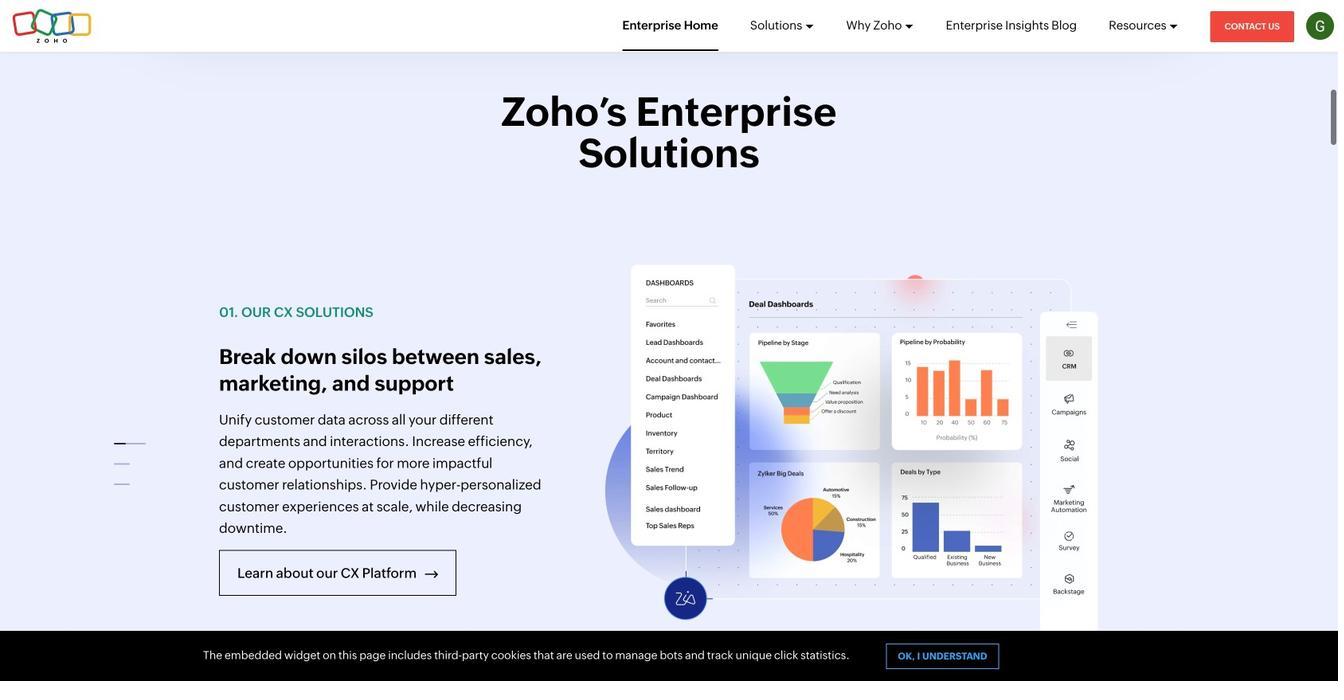 Task type: vqa. For each thing, say whether or not it's contained in the screenshot.
your
no



Task type: locate. For each thing, give the bounding box(es) containing it.
tab list
[[108, 430, 155, 507]]

tab panel
[[219, 343, 553, 539]]

zoho enterprise logo image
[[12, 8, 92, 43]]



Task type: describe. For each thing, give the bounding box(es) containing it.
gary orlando image
[[1307, 12, 1335, 40]]

our customer solutions image
[[602, 262, 1119, 648]]



